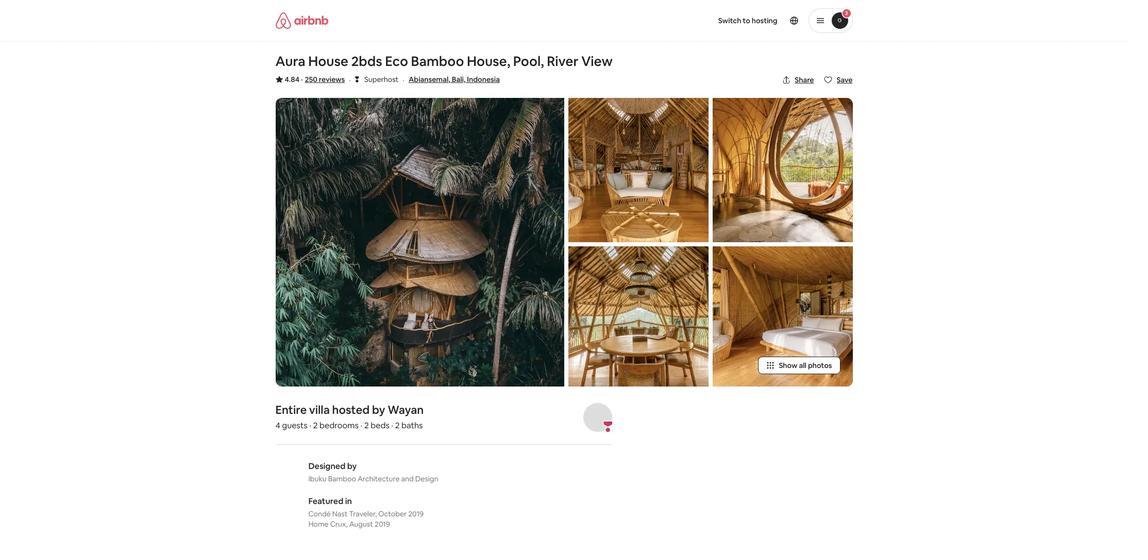 Task type: locate. For each thing, give the bounding box(es) containing it.
·
[[301, 75, 303, 84], [349, 75, 351, 86], [403, 75, 405, 86], [309, 420, 311, 431], [361, 420, 363, 431], [391, 420, 393, 431]]

abiansemal,
[[409, 75, 451, 84]]

2019
[[408, 509, 424, 519], [375, 520, 390, 529]]

ibuku
[[309, 474, 327, 484]]

river
[[547, 53, 579, 70]]

featured in condé nast traveler, october 2019 home crux, august 2019
[[309, 496, 424, 529]]

bamboo inside "designed by ibuku bamboo architecture and design"
[[328, 474, 356, 484]]

2019 down "october"
[[375, 520, 390, 529]]

1 horizontal spatial 2
[[364, 420, 369, 431]]

abiansemal, bali, indonesia button
[[409, 73, 500, 86]]

bamboo
[[411, 53, 464, 70], [328, 474, 356, 484]]

2 horizontal spatial 2
[[395, 420, 400, 431]]

0 vertical spatial 2019
[[408, 509, 424, 519]]

1 horizontal spatial bamboo
[[411, 53, 464, 70]]

aura
[[276, 53, 306, 70]]

guests
[[282, 420, 308, 431]]

to
[[743, 16, 751, 25]]

1 vertical spatial bamboo
[[328, 474, 356, 484]]

2bds
[[351, 53, 382, 70]]

pool,
[[513, 53, 544, 70]]

1 vertical spatial 2019
[[375, 520, 390, 529]]

condé
[[309, 509, 331, 519]]

baths
[[402, 420, 423, 431]]

switch to hosting
[[719, 16, 778, 25]]

beds
[[371, 420, 390, 431]]

0 horizontal spatial 2019
[[375, 520, 390, 529]]

3 button
[[809, 8, 853, 33]]

· right beds
[[391, 420, 393, 431]]

1 horizontal spatial 2019
[[408, 509, 424, 519]]

indonesia
[[467, 75, 500, 84]]

2 left baths
[[395, 420, 400, 431]]

· down eco
[[403, 75, 405, 86]]

superhost
[[365, 75, 399, 84]]

2 down villa
[[313, 420, 318, 431]]

· left beds
[[361, 420, 363, 431]]

4
[[276, 420, 280, 431]]

and
[[401, 474, 414, 484]]

2 left beds
[[364, 420, 369, 431]]

view
[[582, 53, 613, 70]]

entire
[[276, 403, 307, 417]]

share
[[795, 75, 814, 85]]

august
[[349, 520, 373, 529]]

crux,
[[330, 520, 348, 529]]

eco
[[385, 53, 408, 70]]

bamboo up abiansemal,
[[411, 53, 464, 70]]

reviews
[[319, 75, 345, 84]]

0 horizontal spatial 2
[[313, 420, 318, 431]]

design
[[415, 474, 438, 484]]

2
[[313, 420, 318, 431], [364, 420, 369, 431], [395, 420, 400, 431]]

home
[[309, 520, 329, 529]]

architecture
[[358, 474, 400, 484]]

2019 right "october"
[[408, 509, 424, 519]]

0 horizontal spatial bamboo
[[328, 474, 356, 484]]

wayan is a superhost. learn more about wayan. image
[[584, 403, 612, 432], [584, 403, 612, 432]]

bamboo down the by
[[328, 474, 356, 484]]



Task type: vqa. For each thing, say whether or not it's contained in the screenshot.
House,
yes



Task type: describe. For each thing, give the bounding box(es) containing it.
· right guests on the left bottom of page
[[309, 420, 311, 431]]

photos
[[808, 361, 832, 370]]

designed by ibuku bamboo architecture and design
[[309, 461, 438, 484]]

in
[[345, 496, 352, 507]]

1 2 from the left
[[313, 420, 318, 431]]

by
[[347, 461, 357, 472]]

designed
[[309, 461, 346, 472]]

october
[[379, 509, 407, 519]]

aura house 2bds eco bamboo house, pool, river view
[[276, 53, 613, 70]]

3 2 from the left
[[395, 420, 400, 431]]

· abiansemal, bali, indonesia
[[403, 75, 500, 86]]

4.84
[[285, 75, 300, 84]]

hosting
[[752, 16, 778, 25]]

show all photos
[[779, 361, 832, 370]]

· left 250
[[301, 75, 303, 84]]

entire villa hosted by wayan 4 guests · 2 bedrooms · 2 beds · 2 baths
[[276, 403, 424, 431]]

hosted
[[332, 403, 370, 417]]

bedrooms
[[320, 420, 359, 431]]

0 vertical spatial bamboo
[[411, 53, 464, 70]]

all
[[799, 361, 807, 370]]

aura house 2bds eco bamboo house, pool, river view image 5 image
[[713, 246, 853, 387]]

bali,
[[452, 75, 466, 84]]

2 2 from the left
[[364, 420, 369, 431]]

󰀃
[[355, 74, 359, 84]]

show all photos button
[[759, 357, 841, 374]]

share button
[[779, 71, 818, 89]]

house
[[308, 53, 348, 70]]

aura house 2bds eco bamboo house, pool, river view image 4 image
[[713, 98, 853, 242]]

villa
[[309, 403, 330, 417]]

switch to hosting link
[[712, 10, 784, 31]]

4.84 · 250 reviews
[[285, 75, 345, 84]]

profile element
[[654, 0, 853, 41]]

nast
[[332, 509, 348, 519]]

switch
[[719, 16, 742, 25]]

aura house 2bds eco bamboo house, pool, river view image 1 image
[[276, 98, 564, 387]]

traveler,
[[349, 509, 377, 519]]

aura house 2bds eco bamboo house, pool, river view image 2 image
[[568, 98, 709, 242]]

save button
[[821, 71, 857, 89]]

· left 󰀃
[[349, 75, 351, 86]]

show
[[779, 361, 798, 370]]

250 reviews button
[[305, 74, 345, 85]]

3
[[845, 10, 848, 16]]

aura house 2bds eco bamboo house, pool, river view image 3 image
[[568, 246, 709, 387]]

save
[[837, 75, 853, 85]]

house,
[[467, 53, 511, 70]]

featured
[[309, 496, 343, 507]]

by wayan
[[372, 403, 424, 417]]

250
[[305, 75, 318, 84]]



